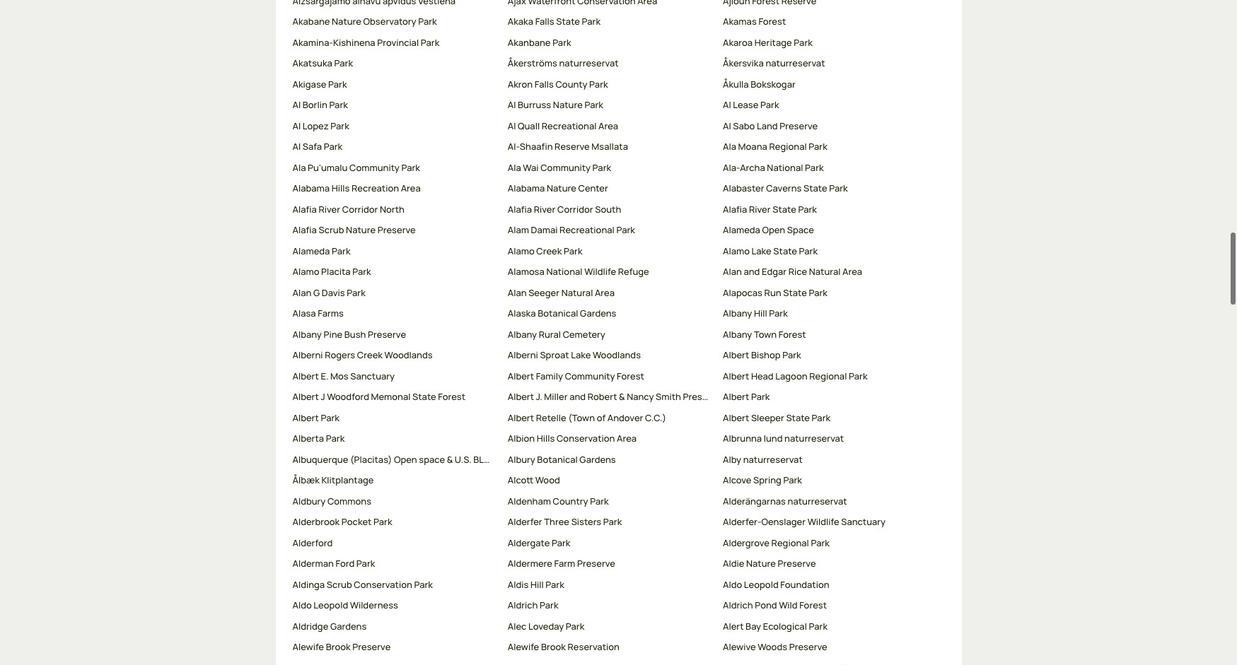 Task type: describe. For each thing, give the bounding box(es) containing it.
scrub for aldinga
[[327, 579, 352, 591]]

pocket
[[342, 516, 372, 529]]

park right safa
[[324, 140, 343, 153]]

al burruss nature park link
[[508, 99, 712, 112]]

park up akanbane park link
[[582, 15, 601, 28]]

alderfer-
[[723, 516, 761, 529]]

alderfer
[[508, 516, 542, 529]]

alewive woods preserve link
[[723, 641, 927, 655]]

albany for albany rural cemetery
[[508, 328, 537, 341]]

akron
[[508, 78, 533, 90]]

alby naturreservat link
[[723, 453, 927, 467]]

natural inside alan and edgar rice natural area link
[[809, 266, 841, 278]]

albany for albany hill park
[[723, 307, 752, 320]]

albert for park
[[723, 349, 749, 362]]

park down aldermere farm preserve
[[546, 579, 564, 591]]

conservation for park
[[354, 579, 412, 591]]

alan for alan g davis park
[[293, 286, 311, 299]]

forest down albert e. mos sanctuary link
[[438, 391, 466, 403]]

albany for albany pine bush preserve
[[293, 328, 322, 341]]

alcott
[[508, 474, 534, 487]]

hill for aldis
[[530, 579, 544, 591]]

park down head
[[751, 391, 770, 403]]

preserve down alasa farms link
[[368, 328, 406, 341]]

park down j
[[321, 412, 340, 424]]

(town
[[568, 412, 595, 424]]

alafia for alafia scrub nature preserve
[[293, 224, 317, 237]]

albany town forest link
[[723, 328, 927, 342]]

1 vertical spatial lake
[[571, 349, 591, 362]]

park down al safa park link
[[401, 161, 420, 174]]

recreational for area
[[542, 119, 597, 132]]

nature for akabane
[[332, 15, 361, 28]]

south
[[595, 203, 621, 216]]

alewife brook reservation link
[[508, 641, 712, 655]]

alameda for alameda open space
[[723, 224, 760, 237]]

preserve up foundation
[[778, 558, 816, 570]]

alamo lake state park
[[723, 245, 818, 257]]

state right memonal
[[412, 391, 436, 403]]

alan and edgar rice natural area
[[723, 266, 862, 278]]

park up albrunna lund naturreservat link
[[812, 412, 831, 424]]

park down alderman ford park link
[[414, 579, 433, 591]]

akaroa heritage park
[[723, 36, 813, 49]]

aldinga
[[293, 579, 325, 591]]

brook for preserve
[[326, 641, 351, 654]]

al sabo land preserve link
[[723, 119, 927, 133]]

nancy
[[627, 391, 654, 403]]

park down alapocas run state park
[[769, 307, 788, 320]]

hills for alabama
[[332, 182, 350, 195]]

alan seeger natural area link
[[508, 286, 712, 300]]

park down ala moana regional park link on the right
[[805, 161, 824, 174]]

alamo creek park
[[508, 245, 583, 257]]

park down akamas forest link
[[794, 36, 813, 49]]

1 vertical spatial botanical
[[537, 453, 578, 466]]

park up the space
[[798, 203, 817, 216]]

albert for mos
[[293, 370, 319, 383]]

reserve
[[555, 140, 590, 153]]

alderbrook pocket park link
[[293, 516, 496, 530]]

quall
[[518, 119, 540, 132]]

preserve down aldergate park link
[[577, 558, 615, 570]]

aldis
[[508, 579, 529, 591]]

al for al borlin park
[[293, 99, 301, 111]]

run
[[764, 286, 781, 299]]

forest up the albert j. miller and robert & nancy smith preserve albert park
[[617, 370, 644, 383]]

akatsuka
[[293, 57, 332, 70]]

0 horizontal spatial open
[[394, 453, 417, 466]]

albert family community forest link
[[508, 370, 712, 384]]

oenslager
[[761, 516, 806, 529]]

park down alafia river corridor south link
[[616, 224, 635, 237]]

alderfer three sisters park
[[508, 516, 622, 529]]

wildlife for refuge
[[584, 266, 616, 278]]

area for al quall recreational area
[[598, 119, 618, 132]]

land
[[493, 453, 512, 466]]

akigase park link
[[293, 78, 496, 92]]

alby naturreservat
[[723, 453, 803, 466]]

wildlife for sanctuary
[[808, 516, 839, 529]]

alberni sproat lake woodlands link
[[508, 349, 712, 363]]

alcove spring park link
[[723, 474, 927, 488]]

woodlands for alberni sproat lake woodlands
[[593, 349, 641, 362]]

park up placita
[[332, 245, 351, 257]]

regional inside aldergrove regional park link
[[771, 537, 809, 550]]

alewife for alewife brook preserve
[[293, 641, 324, 654]]

al for al quall recreational area
[[508, 119, 516, 132]]

state for alabaster caverns state park
[[804, 182, 827, 195]]

cookie consent banner dialog
[[17, 599, 1220, 649]]

alderman ford park
[[293, 558, 375, 570]]

park down ala-archa national park 'link'
[[829, 182, 848, 195]]

al for al sabo land preserve
[[723, 119, 731, 132]]

sisters
[[571, 516, 601, 529]]

sanctuary for alderfer-oenslager wildlife sanctuary
[[841, 516, 886, 529]]

naturreservat for alderängarnas naturreservat
[[788, 495, 847, 508]]

wilderness
[[350, 599, 398, 612]]

corridor for north
[[342, 203, 378, 216]]

alafia scrub nature preserve link
[[293, 224, 496, 238]]

åkerströms naturreservat link
[[508, 57, 712, 71]]

forest up heritage
[[759, 15, 786, 28]]

ala wai community park
[[508, 161, 611, 174]]

naturreservat for alby naturreservat
[[743, 453, 803, 466]]

0 vertical spatial gardens
[[580, 307, 616, 320]]

1 vertical spatial creek
[[357, 349, 383, 362]]

al for al lease park
[[723, 99, 731, 111]]

state for alapocas run state park
[[783, 286, 807, 299]]

ala moana regional park link
[[723, 140, 927, 154]]

åkerströms
[[508, 57, 557, 70]]

park down alan and edgar rice natural area link
[[809, 286, 828, 299]]

family
[[536, 370, 563, 383]]

aldergate park link
[[508, 537, 712, 551]]

alabama hills recreation area
[[293, 182, 421, 195]]

park down alderfer-oenslager wildlife sanctuary link
[[811, 537, 830, 550]]

albert j woodford memonal state forest link
[[293, 391, 496, 405]]

park down al-shaafin reserve msallata link
[[593, 161, 611, 174]]

bush
[[344, 328, 366, 341]]

north
[[380, 203, 405, 216]]

alan g davis park link
[[293, 286, 496, 300]]

aldo leopold foundation
[[723, 579, 829, 591]]

alan for alan and edgar rice natural area
[[723, 266, 742, 278]]

park down the akron falls county park link
[[585, 99, 603, 111]]

alewife for alewife brook reservation
[[508, 641, 539, 654]]

state for alamo lake state park
[[773, 245, 797, 257]]

alcott wood
[[508, 474, 560, 487]]

area for alabama hills recreation area
[[401, 182, 421, 195]]

al borlin park
[[293, 99, 348, 111]]

akanbane
[[508, 36, 551, 49]]

alberni rogers creek woodlands
[[293, 349, 433, 362]]

alaska botanical gardens
[[508, 307, 616, 320]]

alamosa national wildlife refuge link
[[508, 266, 712, 279]]

naturreservat down albert sleeper state park link
[[785, 432, 844, 445]]

albrunna
[[723, 432, 762, 445]]

town
[[754, 328, 777, 341]]

sleeper
[[751, 412, 784, 424]]

al for al lopez park
[[293, 119, 301, 132]]

alamo placita park
[[293, 266, 371, 278]]

rural
[[539, 328, 561, 341]]

1 vertical spatial and
[[570, 391, 586, 403]]

park right provincial
[[421, 36, 440, 49]]

ala-
[[723, 161, 740, 174]]

akaka falls state park link
[[508, 15, 712, 29]]

conservation for area
[[557, 432, 615, 445]]

al lease park link
[[723, 99, 927, 112]]

park down al sabo land preserve link
[[809, 140, 828, 153]]

regional inside ala moana regional park link
[[769, 140, 807, 153]]

hill for albany
[[754, 307, 767, 320]]

alan and edgar rice natural area link
[[723, 266, 927, 279]]

aldinga scrub conservation park
[[293, 579, 433, 591]]

akaka
[[508, 15, 533, 28]]

alamo for alamo creek park
[[508, 245, 535, 257]]

1 vertical spatial &
[[447, 453, 453, 466]]

alafia for alafia river state park
[[723, 203, 747, 216]]

river for alafia river corridor south
[[534, 203, 556, 216]]

reservation
[[568, 641, 620, 654]]

park up loveday
[[540, 599, 559, 612]]

park right davis
[[347, 286, 366, 299]]

blm
[[473, 453, 492, 466]]

g
[[313, 286, 320, 299]]

nature down 'alafia river corridor north'
[[346, 224, 376, 237]]

albany pine bush preserve link
[[293, 328, 496, 342]]

ala for ala pu'umalu community park
[[293, 161, 306, 174]]

albury botanical gardens link
[[508, 453, 712, 467]]

park up 'åkerströms naturreservat'
[[553, 36, 571, 49]]

al for al safa park
[[293, 140, 301, 153]]

park up alewife brook reservation at the bottom of the page
[[566, 620, 585, 633]]

park up provincial
[[418, 15, 437, 28]]

ecological
[[763, 620, 807, 633]]

alderman ford park link
[[293, 558, 496, 572]]

alafia for alafia river corridor south
[[508, 203, 532, 216]]

state for albert sleeper state park
[[786, 412, 810, 424]]

alabama nature center
[[508, 182, 608, 195]]

sanctuary for albert e. mos sanctuary
[[350, 370, 395, 383]]

alderbrook
[[293, 516, 340, 529]]

area down alamo lake state park link
[[843, 266, 862, 278]]

msallata
[[592, 140, 628, 153]]

aldridge gardens link
[[293, 620, 496, 634]]

aldinga scrub conservation park link
[[293, 579, 496, 592]]

albert for (town
[[508, 412, 534, 424]]

area for albion hills conservation area
[[617, 432, 637, 445]]

akamina-kishinena provincial park
[[293, 36, 440, 49]]

akigase park
[[293, 78, 347, 90]]

1 vertical spatial gardens
[[580, 453, 616, 466]]

forest right town
[[779, 328, 806, 341]]

park down albert bishop park link
[[849, 370, 868, 383]]

community for family
[[565, 370, 615, 383]]

alafia for alafia river corridor north
[[293, 203, 317, 216]]

0 vertical spatial botanical
[[538, 307, 578, 320]]

wild
[[779, 599, 798, 612]]

alan for alan seeger natural area
[[508, 286, 527, 299]]

0 vertical spatial lake
[[752, 245, 772, 257]]

alameda for alameda park
[[293, 245, 330, 257]]

lund
[[764, 432, 783, 445]]

community for pu'umalu
[[349, 161, 400, 174]]

park right "lopez"
[[331, 119, 349, 132]]

ala for ala wai community park
[[508, 161, 521, 174]]

alderfer-oenslager wildlife sanctuary link
[[723, 516, 927, 530]]

park up albuquerque
[[326, 432, 345, 445]]

county
[[556, 78, 587, 90]]

nature down county
[[553, 99, 583, 111]]

aldermere farm preserve link
[[508, 558, 712, 572]]

aldie nature preserve
[[723, 558, 816, 570]]

park down alcott wood link
[[590, 495, 609, 508]]

ålbæk klitplantage
[[293, 474, 374, 487]]

park up alderängarnas naturreservat
[[783, 474, 802, 487]]

0 horizontal spatial national
[[546, 266, 583, 278]]



Task type: vqa. For each thing, say whether or not it's contained in the screenshot.
Members • David Graves • Maps • AT Week 17
no



Task type: locate. For each thing, give the bounding box(es) containing it.
0 horizontal spatial conservation
[[354, 579, 412, 591]]

ala pu'umalu community park
[[293, 161, 420, 174]]

akamas
[[723, 15, 757, 28]]

naturreservat for åkersvika naturreservat
[[766, 57, 825, 70]]

falls
[[535, 15, 554, 28], [535, 78, 554, 90]]

alafia river corridor north link
[[293, 203, 496, 217]]

1 vertical spatial sanctuary
[[841, 516, 886, 529]]

2 horizontal spatial alamo
[[723, 245, 750, 257]]

alabama for alabama hills recreation area
[[293, 182, 330, 195]]

alberni for alberni rogers creek woodlands
[[293, 349, 323, 362]]

2 horizontal spatial ala
[[723, 140, 736, 153]]

albert j. miller and robert & nancy smith preserve link
[[508, 391, 721, 405]]

commons
[[327, 495, 371, 508]]

1 horizontal spatial aldo
[[723, 579, 742, 591]]

1 vertical spatial open
[[394, 453, 417, 466]]

1 horizontal spatial ala
[[508, 161, 521, 174]]

0 vertical spatial national
[[767, 161, 803, 174]]

2 aldrich from the left
[[723, 599, 753, 612]]

sanctuary up albert j woodford memonal state forest
[[350, 370, 395, 383]]

preserve right land on the right
[[780, 119, 818, 132]]

corridor up the alam damai recreational park
[[557, 203, 593, 216]]

and inside alan and edgar rice natural area link
[[744, 266, 760, 278]]

brook
[[326, 641, 351, 654], [541, 641, 566, 654]]

al lopez park link
[[293, 119, 496, 133]]

0 horizontal spatial alamo
[[293, 266, 319, 278]]

0 vertical spatial scrub
[[319, 224, 344, 237]]

1 horizontal spatial hill
[[754, 307, 767, 320]]

albrunna lund naturreservat link
[[723, 432, 927, 446]]

scrub up alameda park
[[319, 224, 344, 237]]

2 river from the left
[[534, 203, 556, 216]]

community down al-shaafin reserve msallata
[[541, 161, 591, 174]]

1 horizontal spatial brook
[[541, 641, 566, 654]]

0 horizontal spatial ala
[[293, 161, 306, 174]]

state down caverns at the right of the page
[[773, 203, 796, 216]]

lake down alameda open space
[[752, 245, 772, 257]]

aldrich pond wild forest
[[723, 599, 827, 612]]

1 corridor from the left
[[342, 203, 378, 216]]

ala moana regional park
[[723, 140, 828, 153]]

alam damai recreational park
[[508, 224, 635, 237]]

albany hill park
[[723, 307, 788, 320]]

albert park
[[293, 412, 340, 424]]

river for alafia river corridor north
[[319, 203, 340, 216]]

0 horizontal spatial alabama
[[293, 182, 330, 195]]

1 vertical spatial aldo
[[293, 599, 312, 612]]

al left lease
[[723, 99, 731, 111]]

albany hill park link
[[723, 307, 927, 321]]

regional
[[769, 140, 807, 153], [809, 370, 847, 383], [771, 537, 809, 550]]

alamo creek park link
[[508, 245, 712, 258]]

alasa farms
[[293, 307, 344, 320]]

ala left wai
[[508, 161, 521, 174]]

aldis hill park link
[[508, 579, 712, 592]]

scrub inside aldinga scrub conservation park link
[[327, 579, 352, 591]]

2 horizontal spatial alan
[[723, 266, 742, 278]]

0 horizontal spatial lake
[[571, 349, 591, 362]]

0 vertical spatial leopold
[[744, 579, 779, 591]]

creek down damai
[[536, 245, 562, 257]]

park down the space
[[799, 245, 818, 257]]

1 vertical spatial hill
[[530, 579, 544, 591]]

1 woodlands from the left
[[385, 349, 433, 362]]

1 aldrich from the left
[[508, 599, 538, 612]]

akabane nature observatory park
[[293, 15, 437, 28]]

0 horizontal spatial and
[[570, 391, 586, 403]]

albert e. mos sanctuary
[[293, 370, 395, 383]]

head
[[751, 370, 774, 383]]

state up akanbane park
[[556, 15, 580, 28]]

sanctuary down alderängarnas naturreservat link
[[841, 516, 886, 529]]

alapocas run state park link
[[723, 286, 927, 300]]

al lease park
[[723, 99, 779, 111]]

alberta park
[[293, 432, 345, 445]]

akanbane park link
[[508, 36, 712, 50]]

albert for state
[[723, 412, 749, 424]]

3 river from the left
[[749, 203, 771, 216]]

naturreservat down lund
[[743, 453, 803, 466]]

1 alewife from the left
[[293, 641, 324, 654]]

river up alafia scrub nature preserve
[[319, 203, 340, 216]]

botanical up wood
[[537, 453, 578, 466]]

park down the alam damai recreational park
[[564, 245, 583, 257]]

1 horizontal spatial alberni
[[508, 349, 538, 362]]

1 vertical spatial wildlife
[[808, 516, 839, 529]]

1 vertical spatial alameda
[[293, 245, 330, 257]]

aldrich for aldrich park
[[508, 599, 538, 612]]

aldo
[[723, 579, 742, 591], [293, 599, 312, 612]]

1 alberni from the left
[[293, 349, 323, 362]]

alan inside 'link'
[[293, 286, 311, 299]]

woodlands inside alberni sproat lake woodlands link
[[593, 349, 641, 362]]

nature up kishinena
[[332, 15, 361, 28]]

2 vertical spatial gardens
[[330, 620, 367, 633]]

hills down retelle
[[537, 432, 555, 445]]

ålbæk
[[293, 474, 320, 487]]

gardens down aldo leopold wilderness
[[330, 620, 367, 633]]

1 vertical spatial leopold
[[314, 599, 348, 612]]

akabane
[[293, 15, 330, 28]]

0 horizontal spatial alameda
[[293, 245, 330, 257]]

albuquerque (placitas) open space & u.s. blm land albury botanical gardens
[[293, 453, 616, 466]]

0 vertical spatial open
[[762, 224, 785, 237]]

river up damai
[[534, 203, 556, 216]]

alderford link
[[293, 537, 496, 551]]

1 alabama from the left
[[293, 182, 330, 195]]

alabaster
[[723, 182, 764, 195]]

wildlife down alderängarnas naturreservat link
[[808, 516, 839, 529]]

open up alamo lake state park on the right top of page
[[762, 224, 785, 237]]

1 horizontal spatial hills
[[537, 432, 555, 445]]

al quall recreational area
[[508, 119, 618, 132]]

2 brook from the left
[[541, 641, 566, 654]]

recreational for park
[[560, 224, 615, 237]]

2 horizontal spatial river
[[749, 203, 771, 216]]

refuge
[[618, 266, 649, 278]]

lagoon
[[775, 370, 808, 383]]

0 horizontal spatial creek
[[357, 349, 383, 362]]

alabama nature center link
[[508, 182, 712, 196]]

preserve right "smith"
[[683, 391, 721, 403]]

1 horizontal spatial sanctuary
[[841, 516, 886, 529]]

and down albert family community forest in the bottom of the page
[[570, 391, 586, 403]]

pine
[[324, 328, 342, 341]]

1 river from the left
[[319, 203, 340, 216]]

brook for reservation
[[541, 641, 566, 654]]

park down akatsuka park
[[328, 78, 347, 90]]

1 vertical spatial conservation
[[354, 579, 412, 591]]

retelle
[[536, 412, 566, 424]]

al for al burruss nature park
[[508, 99, 516, 111]]

albury
[[508, 453, 535, 466]]

natural down alamo lake state park link
[[809, 266, 841, 278]]

woodlands for alberni rogers creek woodlands
[[385, 349, 433, 362]]

davis
[[322, 286, 345, 299]]

alamo for alamo lake state park
[[723, 245, 750, 257]]

aldie
[[723, 558, 744, 570]]

& left u.s.
[[447, 453, 453, 466]]

aldermere farm preserve
[[508, 558, 615, 570]]

alameda open space link
[[723, 224, 927, 238]]

alberni for alberni sproat lake woodlands
[[508, 349, 538, 362]]

state for alafia river state park
[[773, 203, 796, 216]]

park down "aldenham country park" link
[[603, 516, 622, 529]]

park down aldrich pond wild forest link
[[809, 620, 828, 633]]

alewife down alec
[[508, 641, 539, 654]]

1 horizontal spatial aldrich
[[723, 599, 753, 612]]

1 horizontal spatial woodlands
[[593, 349, 641, 362]]

1 vertical spatial albert park link
[[293, 412, 496, 425]]

park right placita
[[352, 266, 371, 278]]

corridor for south
[[557, 203, 593, 216]]

scrub inside alafia scrub nature preserve link
[[319, 224, 344, 237]]

alafia inside alafia river corridor south link
[[508, 203, 532, 216]]

alafia inside alafia scrub nature preserve link
[[293, 224, 317, 237]]

river up alameda open space
[[749, 203, 771, 216]]

1 vertical spatial natural
[[561, 286, 593, 299]]

0 vertical spatial sanctuary
[[350, 370, 395, 383]]

park up aldermere farm preserve
[[552, 537, 570, 550]]

alamo lake state park link
[[723, 245, 927, 258]]

alcove spring park
[[723, 474, 802, 487]]

åkersvika naturreservat
[[723, 57, 825, 70]]

2 woodlands from the left
[[593, 349, 641, 362]]

area down ala pu'umalu community park link
[[401, 182, 421, 195]]

park down aldbury commons 'link'
[[374, 516, 392, 529]]

albert for woodford
[[293, 391, 319, 403]]

brook down loveday
[[541, 641, 566, 654]]

albuquerque
[[293, 453, 348, 466]]

alaska botanical gardens link
[[508, 307, 712, 321]]

park down kishinena
[[334, 57, 353, 70]]

1 horizontal spatial open
[[762, 224, 785, 237]]

aldo for aldo leopold wilderness
[[293, 599, 312, 612]]

alamo for alamo placita park
[[293, 266, 319, 278]]

1 horizontal spatial wildlife
[[808, 516, 839, 529]]

park
[[418, 15, 437, 28], [582, 15, 601, 28], [421, 36, 440, 49], [553, 36, 571, 49], [794, 36, 813, 49], [334, 57, 353, 70], [328, 78, 347, 90], [589, 78, 608, 90], [329, 99, 348, 111], [585, 99, 603, 111], [760, 99, 779, 111], [331, 119, 349, 132], [324, 140, 343, 153], [809, 140, 828, 153], [401, 161, 420, 174], [593, 161, 611, 174], [805, 161, 824, 174], [829, 182, 848, 195], [798, 203, 817, 216], [616, 224, 635, 237], [332, 245, 351, 257], [564, 245, 583, 257], [799, 245, 818, 257], [352, 266, 371, 278], [347, 286, 366, 299], [809, 286, 828, 299], [769, 307, 788, 320], [782, 349, 801, 362], [849, 370, 868, 383], [751, 391, 770, 403], [321, 412, 340, 424], [812, 412, 831, 424], [326, 432, 345, 445], [783, 474, 802, 487], [590, 495, 609, 508], [374, 516, 392, 529], [603, 516, 622, 529], [552, 537, 570, 550], [811, 537, 830, 550], [356, 558, 375, 570], [414, 579, 433, 591], [546, 579, 564, 591], [540, 599, 559, 612], [566, 620, 585, 633], [809, 620, 828, 633]]

aldo for aldo leopold foundation
[[723, 579, 742, 591]]

alafia river corridor south link
[[508, 203, 712, 217]]

1 vertical spatial regional
[[809, 370, 847, 383]]

alan left g
[[293, 286, 311, 299]]

hills inside 'link'
[[332, 182, 350, 195]]

alan
[[723, 266, 742, 278], [293, 286, 311, 299], [508, 286, 527, 299]]

hills for albion
[[537, 432, 555, 445]]

park right borlin
[[329, 99, 348, 111]]

park inside "link"
[[603, 516, 622, 529]]

alafia inside alafia river state park link
[[723, 203, 747, 216]]

edgar
[[762, 266, 787, 278]]

0 horizontal spatial hill
[[530, 579, 544, 591]]

alamo down alameda open space
[[723, 245, 750, 257]]

preserve down 'alafia river corridor north' link
[[378, 224, 416, 237]]

0 horizontal spatial alberni
[[293, 349, 323, 362]]

nature down aldergrove at the right
[[746, 558, 776, 570]]

natural down alamosa national wildlife refuge on the top of the page
[[561, 286, 593, 299]]

lake down cemetery
[[571, 349, 591, 362]]

recreational down south
[[560, 224, 615, 237]]

placita
[[321, 266, 351, 278]]

albany down "alaska"
[[508, 328, 537, 341]]

park up lagoon
[[782, 349, 801, 362]]

area inside 'link'
[[401, 182, 421, 195]]

alert
[[723, 620, 744, 633]]

farm
[[554, 558, 575, 570]]

2 vertical spatial regional
[[771, 537, 809, 550]]

1 horizontal spatial alabama
[[508, 182, 545, 195]]

community up recreation
[[349, 161, 400, 174]]

alafia river corridor south
[[508, 203, 621, 216]]

alabama inside 'link'
[[293, 182, 330, 195]]

akatsuka park
[[293, 57, 353, 70]]

0 vertical spatial recreational
[[542, 119, 597, 132]]

alamo down alam
[[508, 245, 535, 257]]

scrub down alderman ford park
[[327, 579, 352, 591]]

alafia scrub nature preserve
[[293, 224, 416, 237]]

1 vertical spatial scrub
[[327, 579, 352, 591]]

0 vertical spatial wildlife
[[584, 266, 616, 278]]

river for alafia river state park
[[749, 203, 771, 216]]

2 corridor from the left
[[557, 203, 593, 216]]

0 horizontal spatial brook
[[326, 641, 351, 654]]

nature down ala wai community park
[[547, 182, 576, 195]]

akabane nature observatory park link
[[293, 15, 496, 29]]

area down alamosa national wildlife refuge link
[[595, 286, 615, 299]]

ala up 'ala-'
[[723, 140, 736, 153]]

alameda inside the alameda open space link
[[723, 224, 760, 237]]

0 horizontal spatial natural
[[561, 286, 593, 299]]

aldo down aldie
[[723, 579, 742, 591]]

1 horizontal spatial alameda
[[723, 224, 760, 237]]

al left quall
[[508, 119, 516, 132]]

0 vertical spatial &
[[619, 391, 625, 403]]

1 vertical spatial falls
[[535, 78, 554, 90]]

alberni up e.
[[293, 349, 323, 362]]

0 vertical spatial alameda
[[723, 224, 760, 237]]

aldermere
[[508, 558, 552, 570]]

alabama for alabama nature center
[[508, 182, 545, 195]]

1 horizontal spatial leopold
[[744, 579, 779, 591]]

recreation
[[352, 182, 399, 195]]

albany rural cemetery
[[508, 328, 605, 341]]

albany down alapocas
[[723, 307, 752, 320]]

0 horizontal spatial river
[[319, 203, 340, 216]]

leopold up pond at the right bottom of the page
[[744, 579, 779, 591]]

alameda inside alameda park link
[[293, 245, 330, 257]]

1 vertical spatial recreational
[[560, 224, 615, 237]]

botanical up albany rural cemetery
[[538, 307, 578, 320]]

0 vertical spatial creek
[[536, 245, 562, 257]]

aldo down aldinga
[[293, 599, 312, 612]]

nature for aldie
[[746, 558, 776, 570]]

albert park link down albert head lagoon regional park link
[[723, 391, 927, 405]]

miller
[[544, 391, 568, 403]]

albert sleeper state park link
[[723, 412, 927, 425]]

1 horizontal spatial corridor
[[557, 203, 593, 216]]

state for akaka falls state park
[[556, 15, 580, 28]]

area down al burruss nature park link
[[598, 119, 618, 132]]

0 horizontal spatial aldrich
[[508, 599, 538, 612]]

naturreservat for åkerströms naturreservat
[[559, 57, 619, 70]]

0 vertical spatial regional
[[769, 140, 807, 153]]

0 horizontal spatial albert park link
[[293, 412, 496, 425]]

falls for akaka
[[535, 15, 554, 28]]

0 vertical spatial and
[[744, 266, 760, 278]]

1 horizontal spatial and
[[744, 266, 760, 278]]

leopold
[[744, 579, 779, 591], [314, 599, 348, 612]]

national inside 'link'
[[767, 161, 803, 174]]

scrub for alafia
[[319, 224, 344, 237]]

park up al sabo land preserve
[[760, 99, 779, 111]]

1 brook from the left
[[326, 641, 351, 654]]

kishinena
[[333, 36, 375, 49]]

0 horizontal spatial alewife
[[293, 641, 324, 654]]

alafia river state park link
[[723, 203, 927, 217]]

1 horizontal spatial &
[[619, 391, 625, 403]]

1 horizontal spatial alamo
[[508, 245, 535, 257]]

preserve down the aldridge gardens link at the left of the page
[[352, 641, 391, 654]]

dialog
[[0, 0, 1237, 666]]

åkersvika
[[723, 57, 764, 70]]

alewife brook preserve link
[[293, 641, 496, 655]]

2 alabama from the left
[[508, 182, 545, 195]]

falls up akanbane park
[[535, 15, 554, 28]]

0 vertical spatial albert park link
[[723, 391, 927, 405]]

woodlands inside alberni rogers creek woodlands link
[[385, 349, 433, 362]]

park right ford
[[356, 558, 375, 570]]

ford
[[336, 558, 355, 570]]

brook down 'aldridge gardens'
[[326, 641, 351, 654]]

1 horizontal spatial lake
[[752, 245, 772, 257]]

2 alberni from the left
[[508, 349, 538, 362]]

forest down foundation
[[799, 599, 827, 612]]

1 vertical spatial hills
[[537, 432, 555, 445]]

aldrich up alert
[[723, 599, 753, 612]]

leopold for foundation
[[744, 579, 779, 591]]

& left nancy
[[619, 391, 625, 403]]

0 horizontal spatial hills
[[332, 182, 350, 195]]

0 vertical spatial falls
[[535, 15, 554, 28]]

0 horizontal spatial corridor
[[342, 203, 378, 216]]

alabama
[[293, 182, 330, 195], [508, 182, 545, 195]]

0 horizontal spatial sanctuary
[[350, 370, 395, 383]]

albany down alasa
[[293, 328, 322, 341]]

alewife down aldridge
[[293, 641, 324, 654]]

1 horizontal spatial albert park link
[[723, 391, 927, 405]]

regional down albert bishop park link
[[809, 370, 847, 383]]

albany for albany town forest
[[723, 328, 752, 341]]

area for alan seeger natural area
[[595, 286, 615, 299]]

ala down safa
[[293, 161, 306, 174]]

al safa park link
[[293, 140, 496, 154]]

ala wai community park link
[[508, 161, 712, 175]]

0 horizontal spatial &
[[447, 453, 453, 466]]

0 vertical spatial conservation
[[557, 432, 615, 445]]

1 horizontal spatial national
[[767, 161, 803, 174]]

alafia inside 'alafia river corridor north' link
[[293, 203, 317, 216]]

0 vertical spatial natural
[[809, 266, 841, 278]]

aldrich for aldrich pond wild forest
[[723, 599, 753, 612]]

1 horizontal spatial creek
[[536, 245, 562, 257]]

c.c.)
[[645, 412, 667, 424]]

natural inside alan seeger natural area link
[[561, 286, 593, 299]]

1 horizontal spatial alewife
[[508, 641, 539, 654]]

0 vertical spatial aldo
[[723, 579, 742, 591]]

preserve
[[780, 119, 818, 132], [378, 224, 416, 237], [368, 328, 406, 341], [683, 391, 721, 403], [577, 558, 615, 570], [778, 558, 816, 570], [352, 641, 391, 654], [789, 641, 827, 654]]

falls up burruss
[[535, 78, 554, 90]]

al sabo land preserve
[[723, 119, 818, 132]]

lease
[[733, 99, 759, 111]]

albany inside "link"
[[508, 328, 537, 341]]

hill
[[754, 307, 767, 320], [530, 579, 544, 591]]

albany down albany hill park
[[723, 328, 752, 341]]

0 horizontal spatial alan
[[293, 286, 311, 299]]

falls for akron
[[535, 78, 554, 90]]

albert for community
[[508, 370, 534, 383]]

preserve down alert bay ecological park link
[[789, 641, 827, 654]]

alapocas
[[723, 286, 763, 299]]

al lopez park
[[293, 119, 349, 132]]

ala for ala moana regional park
[[723, 140, 736, 153]]

1 horizontal spatial alan
[[508, 286, 527, 299]]

aldenham country park
[[508, 495, 609, 508]]

albert for lagoon
[[723, 370, 749, 383]]

1 vertical spatial national
[[546, 266, 583, 278]]

observatory
[[363, 15, 416, 28]]

0 horizontal spatial leopold
[[314, 599, 348, 612]]

0 horizontal spatial aldo
[[293, 599, 312, 612]]

nature for alabama
[[547, 182, 576, 195]]

community for wai
[[541, 161, 591, 174]]

0 horizontal spatial woodlands
[[385, 349, 433, 362]]

alafia
[[293, 203, 317, 216], [508, 203, 532, 216], [723, 203, 747, 216], [293, 224, 317, 237]]

1 horizontal spatial natural
[[809, 266, 841, 278]]

state down ala-archa national park 'link'
[[804, 182, 827, 195]]

moana
[[738, 140, 767, 153]]

leopold for wilderness
[[314, 599, 348, 612]]

park down "åkerströms naturreservat" link
[[589, 78, 608, 90]]

2 alewife from the left
[[508, 641, 539, 654]]

regional inside albert head lagoon regional park link
[[809, 370, 847, 383]]

0 vertical spatial hill
[[754, 307, 767, 320]]

hills up 'alafia river corridor north'
[[332, 182, 350, 195]]



